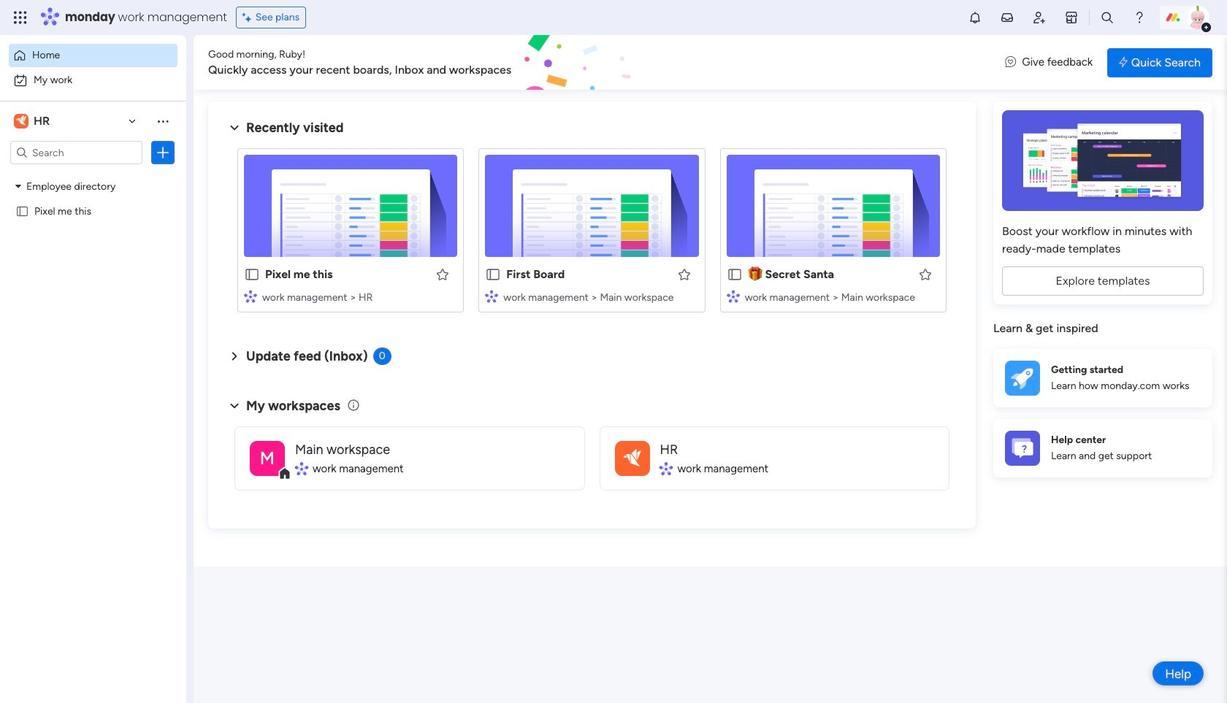 Task type: locate. For each thing, give the bounding box(es) containing it.
1 add to favorites image from the left
[[436, 267, 450, 282]]

open update feed (inbox) image
[[226, 348, 243, 365]]

notifications image
[[968, 10, 982, 25]]

quick search results list box
[[226, 137, 958, 330]]

see plans image
[[242, 9, 255, 26]]

invite members image
[[1032, 10, 1047, 25]]

0 horizontal spatial component image
[[660, 462, 672, 476]]

templates image image
[[1007, 110, 1199, 211]]

1 horizontal spatial component image
[[727, 290, 740, 303]]

options image
[[156, 145, 170, 160]]

3 add to favorites image from the left
[[918, 267, 933, 282]]

2 horizontal spatial add to favorites image
[[918, 267, 933, 282]]

1 vertical spatial component image
[[660, 462, 672, 476]]

list box
[[0, 171, 186, 420]]

help center element
[[993, 419, 1213, 477]]

Search in workspace field
[[31, 144, 122, 161]]

caret down image
[[15, 181, 21, 191]]

1 vertical spatial option
[[9, 69, 177, 92]]

public board image for second add to favorites icon from left
[[485, 267, 501, 283]]

add to favorites image
[[436, 267, 450, 282], [677, 267, 691, 282], [918, 267, 933, 282]]

close my workspaces image
[[226, 397, 243, 415]]

0 vertical spatial component image
[[727, 290, 740, 303]]

getting started element
[[993, 349, 1213, 407]]

2 add to favorites image from the left
[[677, 267, 691, 282]]

update feed image
[[1000, 10, 1015, 25]]

option
[[9, 44, 177, 67], [9, 69, 177, 92], [0, 173, 186, 176]]

0 vertical spatial option
[[9, 44, 177, 67]]

workspace image
[[16, 113, 26, 129], [250, 441, 285, 476], [615, 441, 650, 476], [623, 445, 641, 471]]

public board image
[[15, 204, 29, 218], [244, 267, 260, 283], [485, 267, 501, 283], [727, 267, 743, 283]]

0 horizontal spatial add to favorites image
[[436, 267, 450, 282]]

component image
[[727, 290, 740, 303], [660, 462, 672, 476]]

1 horizontal spatial add to favorites image
[[677, 267, 691, 282]]



Task type: vqa. For each thing, say whether or not it's contained in the screenshot.
Employee to the right
no



Task type: describe. For each thing, give the bounding box(es) containing it.
workspace image
[[14, 113, 28, 129]]

close recently visited image
[[226, 119, 243, 137]]

0 element
[[373, 348, 391, 365]]

ruby anderson image
[[1186, 6, 1210, 29]]

public board image for first add to favorites icon from right
[[727, 267, 743, 283]]

v2 bolt switch image
[[1119, 54, 1128, 70]]

search everything image
[[1100, 10, 1115, 25]]

v2 user feedback image
[[1005, 54, 1016, 71]]

select product image
[[13, 10, 28, 25]]

workspace selection element
[[14, 112, 52, 130]]

help image
[[1132, 10, 1147, 25]]

public board image for third add to favorites icon from the right
[[244, 267, 260, 283]]

workspace options image
[[156, 114, 170, 128]]

monday marketplace image
[[1064, 10, 1079, 25]]

2 vertical spatial option
[[0, 173, 186, 176]]



